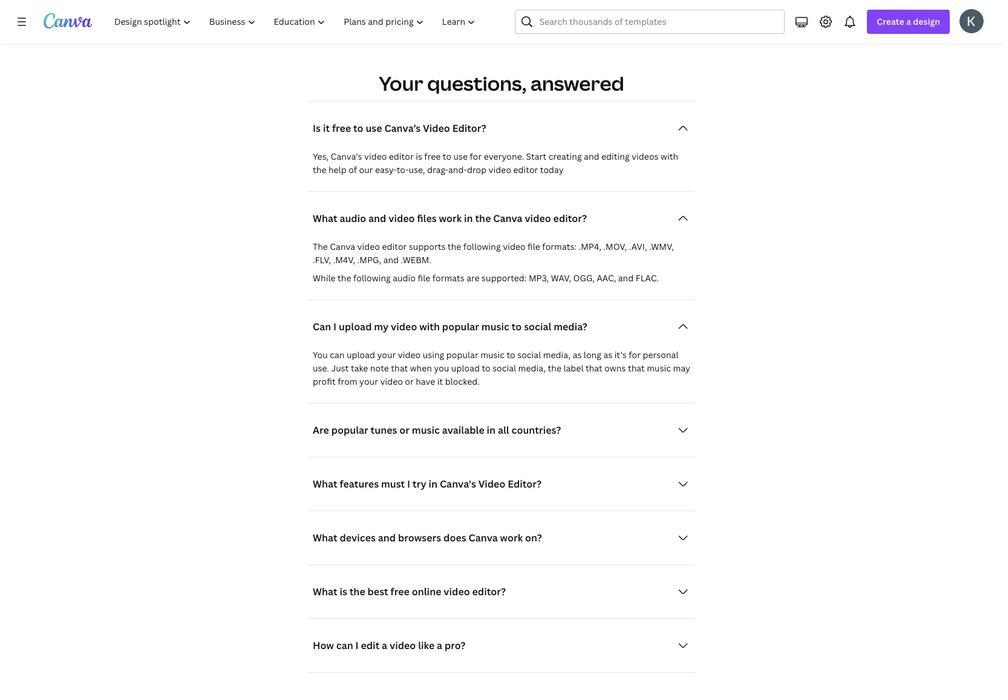 Task type: describe. For each thing, give the bounding box(es) containing it.
audio inside dropdown button
[[340, 212, 366, 225]]

owns
[[605, 363, 626, 374]]

supports
[[409, 241, 446, 252]]

does
[[444, 532, 467, 545]]

long
[[584, 349, 602, 361]]

and inside the canva video editor supports the following video file formats: .mp4, .mov, .avi, .wmv, .flv, .m4v, .mpg, and .webm.
[[384, 254, 399, 266]]

use.
[[313, 363, 329, 374]]

1 vertical spatial work
[[501, 532, 523, 545]]

or inside dropdown button
[[400, 424, 410, 437]]

today
[[541, 164, 564, 175]]

1 horizontal spatial audio
[[393, 272, 416, 284]]

free inside 'dropdown button'
[[391, 585, 410, 599]]

upload for my
[[339, 320, 372, 334]]

is
[[313, 122, 321, 135]]

social for media,
[[518, 349, 542, 361]]

free inside dropdown button
[[332, 122, 351, 135]]

you
[[313, 349, 328, 361]]

the inside you can upload your video using popular music to social media, as long as it's for personal use. just take note that when you upload to social media, the label that owns that music may profit from your video or have it blocked.
[[548, 363, 562, 374]]

just
[[331, 363, 349, 374]]

on?
[[526, 532, 543, 545]]

all
[[498, 424, 510, 437]]

upload for your
[[347, 349, 375, 361]]

a inside 'dropdown button'
[[907, 16, 912, 27]]

you can upload your video using popular music to social media, as long as it's for personal use. just take note that when you upload to social media, the label that owns that music may profit from your video or have it blocked.
[[313, 349, 691, 387]]

editor for following
[[382, 241, 407, 252]]

video left the files
[[389, 212, 415, 225]]

.webm.
[[401, 254, 432, 266]]

like
[[419, 639, 435, 653]]

how can i edit a video like a pro? button
[[308, 634, 696, 658]]

with inside dropdown button
[[420, 320, 440, 334]]

with inside yes, canva's video editor is free to use for everyone. start creating and editing videos with the help of our easy-to-use, drag-and-drop video editor today
[[661, 151, 679, 162]]

0 horizontal spatial a
[[382, 639, 388, 653]]

1 vertical spatial media,
[[519, 363, 546, 374]]

blocked.
[[446, 376, 480, 387]]

creating
[[549, 151, 582, 162]]

what for what devices and browsers does canva work on?
[[313, 532, 338, 545]]

edit
[[361, 639, 380, 653]]

social for media?
[[524, 320, 552, 334]]

what audio and video files work in the canva video editor? button
[[308, 206, 696, 231]]

can
[[313, 320, 331, 334]]

answered
[[531, 70, 625, 96]]

popular for using
[[447, 349, 479, 361]]

1 vertical spatial your
[[360, 376, 378, 387]]

can for how
[[337, 639, 353, 653]]

the canva video editor supports the following video file formats: .mp4, .mov, .avi, .wmv, .flv, .m4v, .mpg, and .webm.
[[313, 241, 674, 266]]

1 that from the left
[[391, 363, 408, 374]]

pro?
[[445, 639, 466, 653]]

2 vertical spatial upload
[[452, 363, 480, 374]]

1 vertical spatial file
[[418, 272, 431, 284]]

i inside can i upload my video with popular music to social media? dropdown button
[[334, 320, 337, 334]]

editor? inside 'dropdown button'
[[473, 585, 506, 599]]

are
[[313, 424, 329, 437]]

for inside yes, canva's video editor is free to use for everyone. start creating and editing videos with the help of our easy-to-use, drag-and-drop video editor today
[[470, 151, 482, 162]]

editor for to
[[389, 151, 414, 162]]

easy-
[[375, 164, 397, 175]]

what for what is the best free online video editor?
[[313, 585, 338, 599]]

must
[[381, 478, 405, 491]]

canva's
[[440, 478, 476, 491]]

editing
[[602, 151, 630, 162]]

files
[[417, 212, 437, 225]]

music inside are popular tunes or music available in all countries? dropdown button
[[412, 424, 440, 437]]

is inside yes, canva's video editor is free to use for everyone. start creating and editing videos with the help of our easy-to-use, drag-and-drop video editor today
[[416, 151, 423, 162]]

and inside the what devices and browsers does canva work on? dropdown button
[[378, 532, 396, 545]]

what features must i try in canva's video editor? button
[[308, 472, 696, 496]]

editor? inside dropdown button
[[453, 122, 487, 135]]

devices
[[340, 532, 376, 545]]

.mpg,
[[358, 254, 382, 266]]

music inside can i upload my video with popular music to social media? dropdown button
[[482, 320, 510, 334]]

have
[[416, 376, 436, 387]]

create a design button
[[868, 10, 951, 34]]

.mp4,
[[579, 241, 602, 252]]

our
[[359, 164, 373, 175]]

are popular tunes or music available in all countries? button
[[308, 418, 696, 443]]

what features must i try in canva's video editor?
[[313, 478, 542, 491]]

and inside what audio and video files work in the canva video editor? dropdown button
[[369, 212, 387, 225]]

while the following audio file formats are supported: mp3, wav, ogg, aac, and flac.
[[313, 272, 659, 284]]

in inside what features must i try in canva's video editor? dropdown button
[[429, 478, 438, 491]]

it inside you can upload your video using popular music to social media, as long as it's for personal use. just take note that when you upload to social media, the label that owns that music may profit from your video or have it blocked.
[[438, 376, 443, 387]]

i inside what features must i try in canva's video editor? dropdown button
[[408, 478, 411, 491]]

tunes
[[371, 424, 398, 437]]

file inside the canva video editor supports the following video file formats: .mp4, .mov, .avi, .wmv, .flv, .m4v, .mpg, and .webm.
[[528, 241, 541, 252]]

using
[[423, 349, 445, 361]]

use inside yes, canva's video editor is free to use for everyone. start creating and editing videos with the help of our easy-to-use, drag-and-drop video editor today
[[454, 151, 468, 162]]

what devices and browsers does canva work on? button
[[308, 526, 696, 550]]

available
[[443, 424, 485, 437]]

top level navigation element
[[107, 10, 487, 34]]

browsers
[[398, 532, 442, 545]]

editor? inside dropdown button
[[554, 212, 587, 225]]

editor? inside dropdown button
[[508, 478, 542, 491]]

.avi,
[[630, 241, 648, 252]]

canva inside the canva video editor supports the following video file formats: .mp4, .mov, .avi, .wmv, .flv, .m4v, .mpg, and .webm.
[[330, 241, 356, 252]]

the inside 'dropdown button'
[[350, 585, 366, 599]]

in for all
[[487, 424, 496, 437]]

what audio and video files work in the canva video editor?
[[313, 212, 587, 225]]

aac,
[[597, 272, 617, 284]]

video inside dropdown button
[[423, 122, 450, 135]]

video inside dropdown button
[[479, 478, 506, 491]]

it inside dropdown button
[[323, 122, 330, 135]]

or inside you can upload your video using popular music to social media, as long as it's for personal use. just take note that when you upload to social media, the label that owns that music may profit from your video or have it blocked.
[[405, 376, 414, 387]]

design
[[914, 16, 941, 27]]

2 as from the left
[[604, 349, 613, 361]]

video down everyone. on the top of page
[[489, 164, 512, 175]]

to-
[[397, 164, 409, 175]]

what is the best free online video editor?
[[313, 585, 506, 599]]

mp3,
[[529, 272, 549, 284]]

ogg,
[[574, 272, 595, 284]]

everyone.
[[484, 151, 524, 162]]

and-
[[449, 164, 467, 175]]

i inside how can i edit a video like a pro? dropdown button
[[356, 639, 359, 653]]

drag-
[[427, 164, 449, 175]]

video up our at the top of the page
[[364, 151, 387, 162]]

the inside dropdown button
[[476, 212, 491, 225]]



Task type: vqa. For each thing, say whether or not it's contained in the screenshot.
the "importance of visual communication" image
no



Task type: locate. For each thing, give the bounding box(es) containing it.
0 vertical spatial is
[[416, 151, 423, 162]]

with up the using
[[420, 320, 440, 334]]

editor? up on?
[[508, 478, 542, 491]]

1 vertical spatial editor?
[[473, 585, 506, 599]]

video up formats:
[[525, 212, 552, 225]]

1 horizontal spatial for
[[629, 349, 641, 361]]

the up the canva video editor supports the following video file formats: .mp4, .mov, .avi, .wmv, .flv, .m4v, .mpg, and .webm.
[[476, 212, 491, 225]]

i
[[334, 320, 337, 334], [408, 478, 411, 491], [356, 639, 359, 653]]

video left the like
[[390, 639, 416, 653]]

0 horizontal spatial with
[[420, 320, 440, 334]]

0 horizontal spatial i
[[334, 320, 337, 334]]

wav,
[[551, 272, 572, 284]]

0 horizontal spatial file
[[418, 272, 431, 284]]

is left best
[[340, 585, 348, 599]]

0 vertical spatial canva's
[[385, 122, 421, 135]]

can for you
[[330, 349, 345, 361]]

media, up label
[[544, 349, 571, 361]]

1 horizontal spatial is
[[416, 151, 423, 162]]

1 horizontal spatial canva's
[[385, 122, 421, 135]]

editor inside the canva video editor supports the following video file formats: .mp4, .mov, .avi, .wmv, .flv, .m4v, .mpg, and .webm.
[[382, 241, 407, 252]]

editor? down the what devices and browsers does canva work on? dropdown button
[[473, 585, 506, 599]]

2 vertical spatial canva
[[469, 532, 498, 545]]

.flv,
[[313, 254, 331, 266]]

what devices and browsers does canva work on?
[[313, 532, 543, 545]]

0 vertical spatial video
[[423, 122, 450, 135]]

for
[[470, 151, 482, 162], [629, 349, 641, 361]]

0 vertical spatial media,
[[544, 349, 571, 361]]

social inside can i upload my video with popular music to social media? dropdown button
[[524, 320, 552, 334]]

what for what features must i try in canva's video editor?
[[313, 478, 338, 491]]

my
[[374, 320, 389, 334]]

social
[[524, 320, 552, 334], [518, 349, 542, 361], [493, 363, 517, 374]]

in
[[464, 212, 473, 225], [487, 424, 496, 437], [429, 478, 438, 491]]

canva inside the what devices and browsers does canva work on? dropdown button
[[469, 532, 498, 545]]

the inside yes, canva's video editor is free to use for everyone. start creating and editing videos with the help of our easy-to-use, drag-and-drop video editor today
[[313, 164, 327, 175]]

formats
[[433, 272, 465, 284]]

.m4v,
[[333, 254, 356, 266]]

1 vertical spatial upload
[[347, 349, 375, 361]]

1 vertical spatial i
[[408, 478, 411, 491]]

flac.
[[636, 272, 659, 284]]

canva up .m4v,
[[330, 241, 356, 252]]

is it free to use canva's video editor?
[[313, 122, 487, 135]]

upload left my
[[339, 320, 372, 334]]

2 horizontal spatial a
[[907, 16, 912, 27]]

0 vertical spatial social
[[524, 320, 552, 334]]

video right the canva's
[[479, 478, 506, 491]]

is up 'use,'
[[416, 151, 423, 162]]

upload inside dropdown button
[[339, 320, 372, 334]]

use up and-
[[454, 151, 468, 162]]

the left label
[[548, 363, 562, 374]]

file
[[528, 241, 541, 252], [418, 272, 431, 284]]

popular up you
[[447, 349, 479, 361]]

2 horizontal spatial free
[[425, 151, 441, 162]]

free
[[332, 122, 351, 135], [425, 151, 441, 162], [391, 585, 410, 599]]

None search field
[[516, 10, 786, 34]]

and inside yes, canva's video editor is free to use for everyone. start creating and editing videos with the help of our easy-to-use, drag-and-drop video editor today
[[584, 151, 600, 162]]

following down .mpg,
[[354, 272, 391, 284]]

from
[[338, 376, 358, 387]]

1 horizontal spatial free
[[391, 585, 410, 599]]

video inside dropdown button
[[390, 639, 416, 653]]

0 horizontal spatial in
[[429, 478, 438, 491]]

0 vertical spatial can
[[330, 349, 345, 361]]

what inside dropdown button
[[313, 478, 338, 491]]

file down .webm.
[[418, 272, 431, 284]]

the inside the canva video editor supports the following video file formats: .mp4, .mov, .avi, .wmv, .flv, .m4v, .mpg, and .webm.
[[448, 241, 462, 252]]

1 vertical spatial video
[[479, 478, 506, 491]]

editor up .webm.
[[382, 241, 407, 252]]

0 vertical spatial upload
[[339, 320, 372, 334]]

1 vertical spatial popular
[[447, 349, 479, 361]]

that right note
[[391, 363, 408, 374]]

as up label
[[573, 349, 582, 361]]

canva's up of
[[331, 151, 362, 162]]

2 horizontal spatial i
[[408, 478, 411, 491]]

i right the can on the left top of the page
[[334, 320, 337, 334]]

is inside 'dropdown button'
[[340, 585, 348, 599]]

editor? up formats:
[[554, 212, 587, 225]]

1 horizontal spatial video
[[479, 478, 506, 491]]

yes, canva's video editor is free to use for everyone. start creating and editing videos with the help of our easy-to-use, drag-and-drop video editor today
[[313, 151, 679, 175]]

video up drag-
[[423, 122, 450, 135]]

it's
[[615, 349, 627, 361]]

can up just
[[330, 349, 345, 361]]

to
[[354, 122, 364, 135], [443, 151, 452, 162], [512, 320, 522, 334], [507, 349, 516, 361], [482, 363, 491, 374]]

work right the files
[[439, 212, 462, 225]]

a right 'edit'
[[382, 639, 388, 653]]

1 horizontal spatial that
[[586, 363, 603, 374]]

1 horizontal spatial in
[[464, 212, 473, 225]]

1 horizontal spatial with
[[661, 151, 679, 162]]

the
[[313, 241, 328, 252]]

when
[[410, 363, 432, 374]]

videos
[[632, 151, 659, 162]]

1 vertical spatial use
[[454, 151, 468, 162]]

can i upload my video with popular music to social media?
[[313, 320, 588, 334]]

your up note
[[378, 349, 396, 361]]

1 vertical spatial canva's
[[331, 151, 362, 162]]

music down can i upload my video with popular music to social media? dropdown button
[[481, 349, 505, 361]]

or right tunes
[[400, 424, 410, 437]]

following
[[464, 241, 501, 252], [354, 272, 391, 284]]

and left editing
[[584, 151, 600, 162]]

media, left label
[[519, 363, 546, 374]]

what for what audio and video files work in the canva video editor?
[[313, 212, 338, 225]]

1 horizontal spatial use
[[454, 151, 468, 162]]

the down yes,
[[313, 164, 327, 175]]

in left all
[[487, 424, 496, 437]]

in right try
[[429, 478, 438, 491]]

how can i edit a video like a pro?
[[313, 639, 466, 653]]

popular
[[443, 320, 480, 334], [447, 349, 479, 361], [332, 424, 369, 437]]

i left try
[[408, 478, 411, 491]]

media?
[[554, 320, 588, 334]]

what
[[313, 212, 338, 225], [313, 478, 338, 491], [313, 532, 338, 545], [313, 585, 338, 599]]

what inside 'dropdown button'
[[313, 585, 338, 599]]

0 vertical spatial work
[[439, 212, 462, 225]]

it down you
[[438, 376, 443, 387]]

editor?
[[453, 122, 487, 135], [508, 478, 542, 491]]

1 vertical spatial is
[[340, 585, 348, 599]]

with right videos
[[661, 151, 679, 162]]

for inside you can upload your video using popular music to social media, as long as it's for personal use. just take note that when you upload to social media, the label that owns that music may profit from your video or have it blocked.
[[629, 349, 641, 361]]

0 horizontal spatial work
[[439, 212, 462, 225]]

1 vertical spatial social
[[518, 349, 542, 361]]

0 vertical spatial editor?
[[453, 122, 487, 135]]

0 horizontal spatial following
[[354, 272, 391, 284]]

popular inside are popular tunes or music available in all countries? dropdown button
[[332, 424, 369, 437]]

a
[[907, 16, 912, 27], [382, 639, 388, 653], [437, 639, 443, 653]]

canva's inside yes, canva's video editor is free to use for everyone. start creating and editing videos with the help of our easy-to-use, drag-and-drop video editor today
[[331, 151, 362, 162]]

free right best
[[391, 585, 410, 599]]

2 vertical spatial free
[[391, 585, 410, 599]]

file left formats:
[[528, 241, 541, 252]]

canva's inside dropdown button
[[385, 122, 421, 135]]

music left available
[[412, 424, 440, 437]]

1 horizontal spatial work
[[501, 532, 523, 545]]

with
[[661, 151, 679, 162], [420, 320, 440, 334]]

personal
[[643, 349, 679, 361]]

editor down start
[[514, 164, 539, 175]]

0 vertical spatial with
[[661, 151, 679, 162]]

note
[[370, 363, 389, 374]]

formats:
[[543, 241, 577, 252]]

can inside how can i edit a video like a pro? dropdown button
[[337, 639, 353, 653]]

1 what from the top
[[313, 212, 338, 225]]

upload
[[339, 320, 372, 334], [347, 349, 375, 361], [452, 363, 480, 374]]

0 horizontal spatial is
[[340, 585, 348, 599]]

0 vertical spatial your
[[378, 349, 396, 361]]

best
[[368, 585, 389, 599]]

kendall parks image
[[960, 9, 985, 33]]

video down what audio and video files work in the canva video editor? dropdown button
[[503, 241, 526, 252]]

2 vertical spatial in
[[429, 478, 438, 491]]

1 horizontal spatial i
[[356, 639, 359, 653]]

1 vertical spatial for
[[629, 349, 641, 361]]

label
[[564, 363, 584, 374]]

and right devices
[[378, 532, 396, 545]]

canva's
[[385, 122, 421, 135], [331, 151, 362, 162]]

free right "is"
[[332, 122, 351, 135]]

features
[[340, 478, 379, 491]]

in inside are popular tunes or music available in all countries? dropdown button
[[487, 424, 496, 437]]

popular inside can i upload my video with popular music to social media? dropdown button
[[443, 320, 480, 334]]

0 horizontal spatial use
[[366, 122, 382, 135]]

can inside you can upload your video using popular music to social media, as long as it's for personal use. just take note that when you upload to social media, the label that owns that music may profit from your video or have it blocked.
[[330, 349, 345, 361]]

.wmv,
[[650, 241, 674, 252]]

1 vertical spatial or
[[400, 424, 410, 437]]

0 horizontal spatial free
[[332, 122, 351, 135]]

is it free to use canva's video editor? button
[[308, 116, 696, 140]]

upload up blocked.
[[452, 363, 480, 374]]

canva right does
[[469, 532, 498, 545]]

0 vertical spatial for
[[470, 151, 482, 162]]

Search search field
[[540, 10, 778, 33]]

0 vertical spatial free
[[332, 122, 351, 135]]

editor
[[389, 151, 414, 162], [514, 164, 539, 175], [382, 241, 407, 252]]

2 that from the left
[[586, 363, 603, 374]]

use up our at the top of the page
[[366, 122, 382, 135]]

yes,
[[313, 151, 329, 162]]

canva inside dropdown button
[[494, 212, 523, 225]]

2 vertical spatial editor
[[382, 241, 407, 252]]

3 what from the top
[[313, 532, 338, 545]]

following up while the following audio file formats are supported: mp3, wav, ogg, aac, and flac.
[[464, 241, 501, 252]]

0 horizontal spatial video
[[423, 122, 450, 135]]

use,
[[409, 164, 425, 175]]

free inside yes, canva's video editor is free to use for everyone. start creating and editing videos with the help of our easy-to-use, drag-and-drop video editor today
[[425, 151, 441, 162]]

use inside dropdown button
[[366, 122, 382, 135]]

2 what from the top
[[313, 478, 338, 491]]

create a design
[[878, 16, 941, 27]]

the right "supports"
[[448, 241, 462, 252]]

are
[[467, 272, 480, 284]]

0 vertical spatial editor
[[389, 151, 414, 162]]

how
[[313, 639, 334, 653]]

editor? up the drop
[[453, 122, 487, 135]]

work left on?
[[501, 532, 523, 545]]

video down note
[[381, 376, 403, 387]]

and right .mpg,
[[384, 254, 399, 266]]

popular right are at the bottom left of page
[[332, 424, 369, 437]]

0 vertical spatial use
[[366, 122, 382, 135]]

drop
[[467, 164, 487, 175]]

0 horizontal spatial for
[[470, 151, 482, 162]]

canva
[[494, 212, 523, 225], [330, 241, 356, 252], [469, 532, 498, 545]]

a right the like
[[437, 639, 443, 653]]

1 vertical spatial with
[[420, 320, 440, 334]]

take
[[351, 363, 368, 374]]

0 horizontal spatial editor?
[[453, 122, 487, 135]]

.mov,
[[604, 241, 627, 252]]

0 horizontal spatial that
[[391, 363, 408, 374]]

start
[[527, 151, 547, 162]]

0 vertical spatial i
[[334, 320, 337, 334]]

in right the files
[[464, 212, 473, 225]]

0 vertical spatial it
[[323, 122, 330, 135]]

canva up the canva video editor supports the following video file formats: .mp4, .mov, .avi, .wmv, .flv, .m4v, .mpg, and .webm.
[[494, 212, 523, 225]]

2 vertical spatial social
[[493, 363, 517, 374]]

a left the design
[[907, 16, 912, 27]]

online
[[412, 585, 442, 599]]

profit
[[313, 376, 336, 387]]

questions,
[[428, 70, 527, 96]]

can i upload my video with popular music to social media? button
[[308, 315, 696, 339]]

music down personal
[[647, 363, 672, 374]]

what left features
[[313, 478, 338, 491]]

4 what from the top
[[313, 585, 338, 599]]

1 vertical spatial editor?
[[508, 478, 542, 491]]

3 that from the left
[[629, 363, 645, 374]]

0 horizontal spatial it
[[323, 122, 330, 135]]

popular for with
[[443, 320, 480, 334]]

to inside yes, canva's video editor is free to use for everyone. start creating and editing videos with the help of our easy-to-use, drag-and-drop video editor today
[[443, 151, 452, 162]]

music
[[482, 320, 510, 334], [481, 349, 505, 361], [647, 363, 672, 374], [412, 424, 440, 437]]

it
[[323, 122, 330, 135], [438, 376, 443, 387]]

for up the drop
[[470, 151, 482, 162]]

of
[[349, 164, 357, 175]]

1 horizontal spatial editor?
[[554, 212, 587, 225]]

upload up take
[[347, 349, 375, 361]]

music up you can upload your video using popular music to social media, as long as it's for personal use. just take note that when you upload to social media, the label that owns that music may profit from your video or have it blocked. at the bottom of page
[[482, 320, 510, 334]]

audio down .webm.
[[393, 272, 416, 284]]

1 vertical spatial editor
[[514, 164, 539, 175]]

countries?
[[512, 424, 562, 437]]

editor?
[[554, 212, 587, 225], [473, 585, 506, 599]]

your questions, answered
[[379, 70, 625, 96]]

video right my
[[391, 320, 417, 334]]

that down the long
[[586, 363, 603, 374]]

2 vertical spatial popular
[[332, 424, 369, 437]]

can right the how
[[337, 639, 353, 653]]

video up .mpg,
[[358, 241, 380, 252]]

0 vertical spatial editor?
[[554, 212, 587, 225]]

2 horizontal spatial that
[[629, 363, 645, 374]]

and up .mpg,
[[369, 212, 387, 225]]

1 as from the left
[[573, 349, 582, 361]]

for right it's
[[629, 349, 641, 361]]

0 horizontal spatial editor?
[[473, 585, 506, 599]]

1 vertical spatial free
[[425, 151, 441, 162]]

the down .m4v,
[[338, 272, 352, 284]]

0 vertical spatial or
[[405, 376, 414, 387]]

video inside 'dropdown button'
[[444, 585, 470, 599]]

use
[[366, 122, 382, 135], [454, 151, 468, 162]]

what up the
[[313, 212, 338, 225]]

your down take
[[360, 376, 378, 387]]

1 horizontal spatial as
[[604, 349, 613, 361]]

0 vertical spatial canva
[[494, 212, 523, 225]]

1 vertical spatial audio
[[393, 272, 416, 284]]

video up when
[[398, 349, 421, 361]]

1 vertical spatial following
[[354, 272, 391, 284]]

1 vertical spatial can
[[337, 639, 353, 653]]

following inside the canva video editor supports the following video file formats: .mp4, .mov, .avi, .wmv, .flv, .m4v, .mpg, and .webm.
[[464, 241, 501, 252]]

while
[[313, 272, 336, 284]]

help
[[329, 164, 347, 175]]

are popular tunes or music available in all countries?
[[313, 424, 562, 437]]

popular up the using
[[443, 320, 480, 334]]

the left best
[[350, 585, 366, 599]]

what left best
[[313, 585, 338, 599]]

in inside what audio and video files work in the canva video editor? dropdown button
[[464, 212, 473, 225]]

i left 'edit'
[[356, 639, 359, 653]]

1 horizontal spatial it
[[438, 376, 443, 387]]

as left it's
[[604, 349, 613, 361]]

0 horizontal spatial as
[[573, 349, 582, 361]]

it right "is"
[[323, 122, 330, 135]]

0 vertical spatial following
[[464, 241, 501, 252]]

your
[[379, 70, 424, 96]]

1 horizontal spatial following
[[464, 241, 501, 252]]

canva's up to-
[[385, 122, 421, 135]]

and right aac,
[[619, 272, 634, 284]]

audio up .m4v,
[[340, 212, 366, 225]]

0 vertical spatial audio
[[340, 212, 366, 225]]

1 horizontal spatial file
[[528, 241, 541, 252]]

video right online
[[444, 585, 470, 599]]

1 horizontal spatial editor?
[[508, 478, 542, 491]]

0 vertical spatial in
[[464, 212, 473, 225]]

2 horizontal spatial in
[[487, 424, 496, 437]]

popular inside you can upload your video using popular music to social media, as long as it's for personal use. just take note that when you upload to social media, the label that owns that music may profit from your video or have it blocked.
[[447, 349, 479, 361]]

that right 'owns'
[[629, 363, 645, 374]]

1 horizontal spatial a
[[437, 639, 443, 653]]

0 horizontal spatial audio
[[340, 212, 366, 225]]

or left have
[[405, 376, 414, 387]]

what is the best free online video editor? button
[[308, 580, 696, 604]]

what left devices
[[313, 532, 338, 545]]

in for the
[[464, 212, 473, 225]]

may
[[674, 363, 691, 374]]

free up drag-
[[425, 151, 441, 162]]

as
[[573, 349, 582, 361], [604, 349, 613, 361]]

2 vertical spatial i
[[356, 639, 359, 653]]

1 vertical spatial canva
[[330, 241, 356, 252]]

is
[[416, 151, 423, 162], [340, 585, 348, 599]]

1 vertical spatial it
[[438, 376, 443, 387]]

video
[[423, 122, 450, 135], [479, 478, 506, 491]]

supported:
[[482, 272, 527, 284]]

editor up to-
[[389, 151, 414, 162]]

0 horizontal spatial canva's
[[331, 151, 362, 162]]

0 vertical spatial popular
[[443, 320, 480, 334]]

0 vertical spatial file
[[528, 241, 541, 252]]



